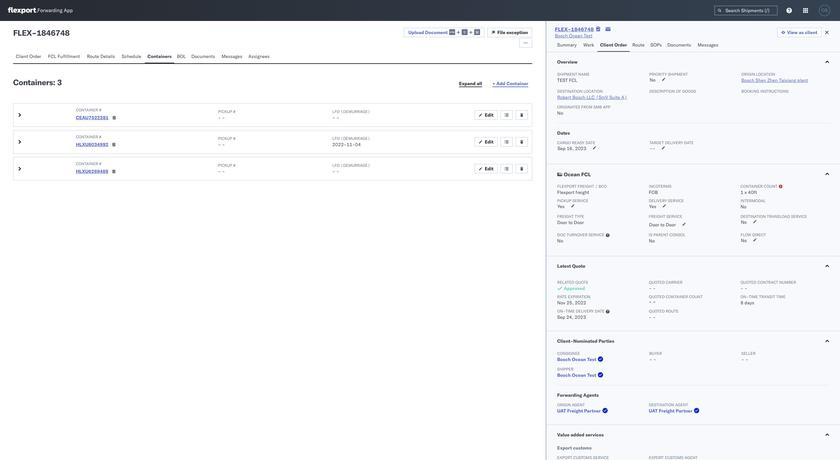 Task type: vqa. For each thing, say whether or not it's contained in the screenshot.


Task type: locate. For each thing, give the bounding box(es) containing it.
location up robert bosch llc (smv suite a) link
[[584, 89, 603, 94]]

1 horizontal spatial messages button
[[695, 39, 722, 52]]

edit for ceau7522281
[[485, 112, 494, 118]]

freight
[[557, 214, 574, 219], [649, 214, 666, 219], [567, 409, 583, 415], [659, 409, 675, 415]]

container count
[[741, 184, 778, 189]]

3
[[57, 77, 62, 87]]

1 vertical spatial sep
[[557, 315, 565, 321]]

forwarding
[[37, 7, 62, 14], [557, 393, 582, 399]]

2 uat from the left
[[649, 409, 658, 415]]

route left "sops"
[[633, 42, 645, 48]]

view
[[787, 30, 798, 35]]

no inside originates from smb app no
[[557, 110, 563, 116]]

service right transload
[[791, 214, 807, 219]]

1 vertical spatial flexport
[[557, 190, 575, 196]]

ocean down shipper
[[572, 373, 586, 379]]

0 vertical spatial test
[[584, 33, 593, 39]]

flexport
[[557, 184, 577, 189], [557, 190, 575, 196]]

messages up overview button
[[698, 42, 719, 48]]

3 lfd from the top
[[333, 163, 340, 168]]

1 pickup # - - from the top
[[218, 109, 236, 121]]

agent up value added services button
[[676, 403, 688, 408]]

doc turnover service
[[557, 233, 605, 238]]

time up the "days"
[[749, 295, 758, 300]]

0 vertical spatial on-
[[741, 295, 749, 300]]

delivery right target
[[665, 141, 683, 145]]

0 horizontal spatial location
[[584, 89, 603, 94]]

1 vertical spatial route
[[87, 54, 99, 59]]

lfd (demurrage) - - up lfd (demurrage) 2022-11-04
[[333, 109, 370, 121]]

0 horizontal spatial uat freight partner link
[[557, 408, 610, 415]]

1 horizontal spatial fcl
[[569, 77, 578, 83]]

partner down destination agent
[[676, 409, 693, 415]]

schedule
[[122, 54, 141, 59]]

documents button right bol
[[189, 51, 219, 63]]

container up hlxu8034992 button at the top
[[76, 135, 98, 140]]

count inside quoted container count - -
[[689, 295, 703, 300]]

0 horizontal spatial partner
[[584, 409, 601, 415]]

count
[[764, 184, 778, 189], [689, 295, 703, 300]]

quoted left route
[[649, 309, 665, 314]]

2 uat freight partner from the left
[[649, 409, 693, 415]]

no down priority
[[650, 77, 656, 83]]

bosch ocean test down shipper
[[557, 373, 597, 379]]

destination inside destination location robert bosch llc (smv suite a)
[[557, 89, 583, 94]]

added
[[571, 433, 585, 439]]

container # up hlxu8034992 button at the top
[[76, 135, 101, 140]]

uat freight partner link for origin
[[557, 408, 610, 415]]

parties
[[599, 339, 615, 345]]

buyer
[[650, 352, 662, 357]]

2 vertical spatial lfd
[[333, 163, 340, 168]]

1 vertical spatial edit button
[[475, 137, 498, 147]]

lfd
[[333, 109, 340, 114], [333, 136, 340, 141], [333, 163, 340, 168]]

test for consignee
[[587, 357, 597, 363]]

no inside is parent consol no
[[649, 238, 655, 244]]

1 vertical spatial app
[[603, 105, 611, 110]]

1 vertical spatial bosch ocean test
[[557, 357, 597, 363]]

agent for origin agent
[[572, 403, 585, 408]]

order down flex - 1846748
[[29, 54, 41, 59]]

yes for delivery
[[649, 204, 657, 210]]

1 horizontal spatial origin
[[742, 72, 755, 77]]

client order right work button at the right of the page
[[600, 42, 627, 48]]

quoted contract number - - rate expiration nov 25, 2022
[[557, 280, 796, 306]]

uat freight partner down 'origin agent'
[[557, 409, 601, 415]]

sep left 24,
[[557, 315, 565, 321]]

0 horizontal spatial origin
[[557, 403, 571, 408]]

target delivery date
[[650, 141, 694, 145]]

partner for origin agent
[[584, 409, 601, 415]]

quoted inside the quoted contract number - - rate expiration nov 25, 2022
[[741, 280, 757, 285]]

2 lfd from the top
[[333, 136, 340, 141]]

fob
[[649, 190, 658, 196]]

bosch down flex-
[[555, 33, 568, 39]]

shipment
[[668, 72, 688, 77]]

app
[[64, 7, 73, 14], [603, 105, 611, 110]]

bosch left 'llc'
[[573, 95, 586, 100]]

doc
[[557, 233, 566, 238]]

3 (demurrage) from the top
[[341, 163, 370, 168]]

delivery down 2022
[[576, 309, 594, 314]]

3 edit button from the top
[[475, 164, 498, 174]]

time right the transit at the right
[[777, 295, 786, 300]]

0 horizontal spatial uat freight partner
[[557, 409, 601, 415]]

approved
[[564, 286, 585, 292]]

count up intermodal on the top of page
[[764, 184, 778, 189]]

quoted inside 'quoted route - -'
[[649, 309, 665, 314]]

container # for hlxu8034992
[[76, 135, 101, 140]]

0 vertical spatial freight
[[578, 184, 594, 189]]

time up 24,
[[566, 309, 575, 314]]

forwarding for forwarding agents
[[557, 393, 582, 399]]

forwarding app link
[[8, 7, 73, 14]]

2 horizontal spatial fcl
[[581, 171, 591, 178]]

to inside "freight type door to door"
[[569, 220, 573, 226]]

door down service
[[666, 222, 676, 228]]

work
[[584, 42, 594, 48]]

bosch ocean test down flex-1846748 link
[[555, 33, 593, 39]]

3 container # from the top
[[76, 162, 101, 166]]

1 vertical spatial forwarding
[[557, 393, 582, 399]]

quoted inside quoted carrier - -
[[649, 280, 665, 285]]

1 container # from the top
[[76, 108, 101, 113]]

documents up overview button
[[668, 42, 691, 48]]

1 horizontal spatial forwarding
[[557, 393, 582, 399]]

0 horizontal spatial uat
[[557, 409, 566, 415]]

1 vertical spatial test
[[587, 357, 597, 363]]

1 yes from the left
[[558, 204, 565, 210]]

0 horizontal spatial order
[[29, 54, 41, 59]]

1846748 down forwarding app
[[37, 28, 70, 38]]

2 edit from the top
[[485, 139, 494, 145]]

0 vertical spatial origin
[[742, 72, 755, 77]]

client for the rightmost client order button
[[600, 42, 614, 48]]

1 vertical spatial location
[[584, 89, 603, 94]]

quoted for quoted carrier - -
[[649, 280, 665, 285]]

destination
[[557, 89, 583, 94], [741, 214, 766, 219], [649, 403, 674, 408]]

freight
[[578, 184, 594, 189], [576, 190, 589, 196]]

pickup
[[218, 109, 232, 114], [218, 136, 232, 141], [218, 163, 232, 168], [557, 199, 572, 204]]

uat freight partner link for destination
[[649, 408, 701, 415]]

1 horizontal spatial yes
[[649, 204, 657, 210]]

rate
[[557, 295, 567, 300]]

messages
[[698, 42, 719, 48], [222, 54, 242, 59]]

bol
[[177, 54, 186, 59]]

uat freight partner down destination agent
[[649, 409, 693, 415]]

bosch up booking
[[742, 77, 755, 83]]

1 horizontal spatial time
[[749, 295, 758, 300]]

freight up pickup service
[[576, 190, 589, 196]]

container up 40ft
[[741, 184, 763, 189]]

lfd (demurrage) - - for hlxu6269489
[[333, 163, 370, 175]]

origin for origin agent
[[557, 403, 571, 408]]

location inside origin location bosch shen zhen taixiang plant
[[756, 72, 776, 77]]

container # up ceau7522281
[[76, 108, 101, 113]]

1 uat freight partner link from the left
[[557, 408, 610, 415]]

0 vertical spatial client order
[[600, 42, 627, 48]]

1 partner from the left
[[584, 409, 601, 415]]

messages button left the assignees
[[219, 51, 246, 63]]

2 vertical spatial bosch ocean test
[[557, 373, 597, 379]]

fcl left fulfillment
[[48, 54, 56, 59]]

2 yes from the left
[[649, 204, 657, 210]]

fulfillment
[[58, 54, 80, 59]]

pickup # - -
[[218, 109, 236, 121], [218, 136, 236, 148], [218, 163, 236, 175]]

assignees
[[248, 54, 270, 59]]

0 vertical spatial lfd (demurrage) - -
[[333, 109, 370, 121]]

no down is
[[649, 238, 655, 244]]

export customs
[[557, 446, 592, 452]]

0 horizontal spatial to
[[569, 220, 573, 226]]

documents
[[668, 42, 691, 48], [191, 54, 215, 59]]

2 (demurrage) from the top
[[341, 136, 370, 141]]

overview button
[[547, 52, 840, 72]]

route
[[633, 42, 645, 48], [87, 54, 99, 59]]

work button
[[581, 39, 598, 52]]

uat down 'origin agent'
[[557, 409, 566, 415]]

location for llc
[[584, 89, 603, 94]]

0 vertical spatial sep
[[558, 146, 566, 152]]

1 horizontal spatial order
[[615, 42, 627, 48]]

edit for hlxu8034992
[[485, 139, 494, 145]]

door up is
[[649, 222, 660, 228]]

fcl inside 'shipment name test fcl'
[[569, 77, 578, 83]]

client right work button at the right of the page
[[600, 42, 614, 48]]

bosch shen zhen taixiang plant link
[[742, 77, 808, 83]]

expiration
[[568, 295, 591, 300]]

messages button up overview button
[[695, 39, 722, 52]]

uat for origin
[[557, 409, 566, 415]]

exception
[[507, 30, 528, 35]]

0 vertical spatial app
[[64, 7, 73, 14]]

uat freight partner link down destination agent
[[649, 408, 701, 415]]

forwarding up flex - 1846748
[[37, 7, 62, 14]]

2 vertical spatial edit button
[[475, 164, 498, 174]]

1 vertical spatial on-
[[557, 309, 566, 314]]

client order
[[600, 42, 627, 48], [16, 54, 41, 59]]

llc
[[587, 95, 595, 100]]

lfd (demurrage) - - down '11-'
[[333, 163, 370, 175]]

1 vertical spatial order
[[29, 54, 41, 59]]

0 vertical spatial location
[[756, 72, 776, 77]]

(demurrage) down the 04
[[341, 163, 370, 168]]

uat freight partner link
[[557, 408, 610, 415], [649, 408, 701, 415]]

uat for destination
[[649, 409, 658, 415]]

quoted down quoted carrier - - at the bottom right of the page
[[649, 295, 665, 300]]

service down flexport freight / bco flexport freight
[[573, 199, 589, 204]]

lfd inside lfd (demurrage) 2022-11-04
[[333, 136, 340, 141]]

0 horizontal spatial fcl
[[48, 54, 56, 59]]

origin up booking
[[742, 72, 755, 77]]

2023 for sep 16, 2023
[[575, 146, 587, 152]]

delivery
[[649, 199, 667, 204]]

container # up hlxu6269489
[[76, 162, 101, 166]]

1 lfd (demurrage) - - from the top
[[333, 109, 370, 121]]

uat down destination agent
[[649, 409, 658, 415]]

1 horizontal spatial destination
[[649, 403, 674, 408]]

documents button up overview button
[[665, 39, 695, 52]]

file exception
[[498, 30, 528, 35]]

bosch down shipper
[[557, 373, 571, 379]]

0 horizontal spatial count
[[689, 295, 703, 300]]

dates
[[557, 130, 570, 136]]

agent for destination agent
[[676, 403, 688, 408]]

2023 down "on-time delivery date" at bottom
[[575, 315, 586, 321]]

1 horizontal spatial app
[[603, 105, 611, 110]]

quote
[[576, 280, 589, 285]]

2 agent from the left
[[676, 403, 688, 408]]

assignees button
[[246, 51, 274, 63]]

0 vertical spatial pickup # - -
[[218, 109, 236, 121]]

uat freight partner link down 'origin agent'
[[557, 408, 610, 415]]

booking instructions
[[742, 89, 789, 94]]

ocean inside ocean fcl button
[[564, 171, 580, 178]]

type
[[575, 214, 584, 219]]

freight left type
[[557, 214, 574, 219]]

quoted inside quoted container count - -
[[649, 295, 665, 300]]

2 horizontal spatial destination
[[741, 214, 766, 219]]

0 vertical spatial 2023
[[575, 146, 587, 152]]

1 horizontal spatial uat freight partner
[[649, 409, 693, 415]]

1 horizontal spatial documents
[[668, 42, 691, 48]]

flex-1846748 link
[[555, 26, 594, 33]]

1 uat from the left
[[557, 409, 566, 415]]

carrier
[[666, 280, 683, 285]]

client order button down flex
[[13, 51, 45, 63]]

date for sep 16, 2023
[[586, 141, 596, 145]]

uat freight partner for destination
[[649, 409, 693, 415]]

client for the left client order button
[[16, 54, 28, 59]]

date for --
[[684, 141, 694, 145]]

freight inside "freight type door to door"
[[557, 214, 574, 219]]

1 horizontal spatial agent
[[676, 403, 688, 408]]

0 vertical spatial edit
[[485, 112, 494, 118]]

location inside destination location robert bosch llc (smv suite a)
[[584, 89, 603, 94]]

2 vertical spatial edit
[[485, 166, 494, 172]]

yes down pickup service
[[558, 204, 565, 210]]

3 edit from the top
[[485, 166, 494, 172]]

to down freight service
[[661, 222, 665, 228]]

bosch inside origin location bosch shen zhen taixiang plant
[[742, 77, 755, 83]]

to up turnover
[[569, 220, 573, 226]]

1 horizontal spatial client
[[600, 42, 614, 48]]

summary
[[557, 42, 577, 48]]

taixiang
[[779, 77, 797, 83]]

0 vertical spatial lfd
[[333, 109, 340, 114]]

0 horizontal spatial client order
[[16, 54, 41, 59]]

1 agent from the left
[[572, 403, 585, 408]]

messages for the rightmost messages button
[[698, 42, 719, 48]]

quoted left carrier at the bottom of page
[[649, 280, 665, 285]]

cargo
[[557, 141, 571, 145]]

count right container
[[689, 295, 703, 300]]

transload
[[767, 214, 790, 219]]

client down flex
[[16, 54, 28, 59]]

0 vertical spatial bosch ocean test link
[[555, 33, 593, 39]]

documents right bol button
[[191, 54, 215, 59]]

view as client button
[[777, 28, 822, 37]]

0 horizontal spatial app
[[64, 7, 73, 14]]

date
[[586, 141, 596, 145], [684, 141, 694, 145], [595, 309, 605, 314]]

fcl down shipment
[[569, 77, 578, 83]]

client order down flex
[[16, 54, 41, 59]]

1 horizontal spatial location
[[756, 72, 776, 77]]

2 partner from the left
[[676, 409, 693, 415]]

quoted
[[649, 280, 665, 285], [741, 280, 757, 285], [649, 295, 665, 300], [649, 309, 665, 314]]

0 horizontal spatial documents button
[[189, 51, 219, 63]]

test down client-nominated parties
[[587, 357, 597, 363]]

freight up door to door
[[649, 214, 666, 219]]

0 horizontal spatial forwarding
[[37, 7, 62, 14]]

2023 down ready
[[575, 146, 587, 152]]

ocean up flexport freight / bco flexport freight
[[564, 171, 580, 178]]

sep down cargo
[[558, 146, 566, 152]]

quoted left contract
[[741, 280, 757, 285]]

--
[[650, 146, 656, 152]]

2 edit button from the top
[[475, 137, 498, 147]]

1 horizontal spatial count
[[764, 184, 778, 189]]

1 horizontal spatial uat
[[649, 409, 658, 415]]

to
[[569, 220, 573, 226], [661, 222, 665, 228]]

1 lfd from the top
[[333, 109, 340, 114]]

route left details
[[87, 54, 99, 59]]

yes down delivery
[[649, 204, 657, 210]]

1 vertical spatial origin
[[557, 403, 571, 408]]

Search Shipments (/) text field
[[715, 6, 778, 15]]

client order button right work
[[598, 39, 630, 52]]

door
[[557, 220, 568, 226], [574, 220, 584, 226], [649, 222, 660, 228], [666, 222, 676, 228]]

hlxu6269489
[[76, 169, 108, 175]]

forwarding up 'origin agent'
[[557, 393, 582, 399]]

2 uat freight partner link from the left
[[649, 408, 701, 415]]

time for on-time delivery date
[[566, 309, 575, 314]]

consol
[[670, 233, 686, 238]]

2 container # from the top
[[76, 135, 101, 140]]

0 vertical spatial fcl
[[48, 54, 56, 59]]

destination for robert
[[557, 89, 583, 94]]

2 vertical spatial (demurrage)
[[341, 163, 370, 168]]

bosch ocean test down consignee
[[557, 357, 597, 363]]

0 vertical spatial messages
[[698, 42, 719, 48]]

1 vertical spatial client
[[16, 54, 28, 59]]

(demurrage) inside lfd (demurrage) 2022-11-04
[[341, 136, 370, 141]]

route details
[[87, 54, 115, 59]]

2 pickup # - - from the top
[[218, 136, 236, 148]]

fcl fulfillment button
[[45, 51, 84, 63]]

bosch ocean test link down shipper
[[557, 373, 605, 379]]

0 horizontal spatial documents
[[191, 54, 215, 59]]

1 uat freight partner from the left
[[557, 409, 601, 415]]

0 vertical spatial client
[[600, 42, 614, 48]]

1 vertical spatial pickup # - -
[[218, 136, 236, 148]]

1 vertical spatial count
[[689, 295, 703, 300]]

no down the doc
[[557, 238, 563, 244]]

1846748 up work
[[571, 26, 594, 33]]

freight left / on the top of the page
[[578, 184, 594, 189]]

2 vertical spatial test
[[587, 373, 597, 379]]

service right turnover
[[589, 233, 605, 238]]

yes
[[558, 204, 565, 210], [649, 204, 657, 210]]

container inside button
[[507, 81, 529, 87]]

1 horizontal spatial delivery
[[665, 141, 683, 145]]

agent down forwarding agents
[[572, 403, 585, 408]]

sops button
[[648, 39, 665, 52]]

1 edit button from the top
[[475, 110, 498, 120]]

on- inside on-time transit time 8 days
[[741, 295, 749, 300]]

0 vertical spatial edit button
[[475, 110, 498, 120]]

partner down agents
[[584, 409, 601, 415]]

0 vertical spatial route
[[633, 42, 645, 48]]

bosch ocean test link for consignee
[[557, 357, 605, 363]]

no down originates
[[557, 110, 563, 116]]

1 horizontal spatial messages
[[698, 42, 719, 48]]

origin inside origin location bosch shen zhen taixiang plant
[[742, 72, 755, 77]]

0 vertical spatial flexport
[[557, 184, 577, 189]]

0 horizontal spatial destination
[[557, 89, 583, 94]]

on- up 8
[[741, 295, 749, 300]]

3 pickup # - - from the top
[[218, 163, 236, 175]]

2 flexport from the top
[[557, 190, 575, 196]]

-
[[32, 28, 37, 38], [218, 115, 221, 121], [222, 115, 225, 121], [333, 115, 335, 121], [337, 115, 339, 121], [218, 142, 221, 148], [222, 142, 225, 148], [650, 146, 653, 152], [653, 146, 656, 152], [218, 169, 221, 175], [222, 169, 225, 175], [333, 169, 335, 175], [337, 169, 339, 175], [649, 286, 652, 292], [653, 286, 656, 292], [741, 286, 744, 292], [745, 286, 748, 292], [649, 299, 652, 305], [653, 299, 656, 305], [649, 315, 652, 321], [653, 315, 656, 321], [650, 357, 652, 363], [654, 357, 656, 363], [742, 357, 745, 363], [746, 357, 749, 363]]

1 horizontal spatial client order
[[600, 42, 627, 48]]

1 horizontal spatial partner
[[676, 409, 693, 415]]

0 vertical spatial destination
[[557, 89, 583, 94]]

1 vertical spatial lfd (demurrage) - -
[[333, 163, 370, 175]]

destination for service
[[741, 214, 766, 219]]

0 horizontal spatial route
[[87, 54, 99, 59]]

sep for sep 24, 2023
[[557, 315, 565, 321]]

(demurrage) up lfd (demurrage) 2022-11-04
[[341, 109, 370, 114]]

1 vertical spatial messages
[[222, 54, 242, 59]]

services
[[586, 433, 604, 439]]

incoterms fob
[[649, 184, 672, 196]]

bosch ocean test for shipper
[[557, 373, 597, 379]]

destination location robert bosch llc (smv suite a)
[[557, 89, 627, 100]]

1 vertical spatial delivery
[[576, 309, 594, 314]]

lfd for hlxu6269489
[[333, 163, 340, 168]]

#
[[99, 108, 101, 113], [233, 109, 236, 114], [99, 135, 101, 140], [233, 136, 236, 141], [99, 162, 101, 166], [233, 163, 236, 168]]

partner
[[584, 409, 601, 415], [676, 409, 693, 415]]

transit
[[759, 295, 776, 300]]

service up service
[[668, 199, 684, 204]]

1 horizontal spatial uat freight partner link
[[649, 408, 701, 415]]

0 vertical spatial container #
[[76, 108, 101, 113]]

ocean fcl button
[[547, 164, 840, 184]]

2 lfd (demurrage) - - from the top
[[333, 163, 370, 175]]

1 vertical spatial lfd
[[333, 136, 340, 141]]

1 (demurrage) from the top
[[341, 109, 370, 114]]

bosch ocean test link up summary
[[555, 33, 593, 39]]

1 vertical spatial edit
[[485, 139, 494, 145]]

partner for destination agent
[[676, 409, 693, 415]]

container # for ceau7522281
[[76, 108, 101, 113]]

location up shen
[[756, 72, 776, 77]]

bosch ocean test link down consignee
[[557, 357, 605, 363]]

1 edit from the top
[[485, 112, 494, 118]]

pickup for hlxu8034992
[[218, 136, 232, 141]]

fcl up flexport freight / bco flexport freight
[[581, 171, 591, 178]]

robert bosch llc (smv suite a) link
[[557, 95, 627, 100]]



Task type: describe. For each thing, give the bounding box(es) containing it.
priority shipment
[[650, 72, 688, 77]]

route button
[[630, 39, 648, 52]]

1 horizontal spatial 1846748
[[571, 26, 594, 33]]

os button
[[817, 3, 833, 18]]

export
[[557, 446, 572, 452]]

time for on-time transit time 8 days
[[749, 295, 758, 300]]

latest quote
[[557, 264, 586, 270]]

container # for hlxu6269489
[[76, 162, 101, 166]]

no down flow
[[741, 238, 747, 244]]

all
[[477, 81, 482, 87]]

pickup for ceau7522281
[[218, 109, 232, 114]]

consignee
[[557, 352, 580, 357]]

description of goods
[[650, 89, 696, 94]]

1 flexport from the top
[[557, 184, 577, 189]]

lfd (demurrage) 2022-11-04
[[333, 136, 370, 148]]

0 horizontal spatial messages button
[[219, 51, 246, 63]]

origin location bosch shen zhen taixiang plant
[[742, 72, 808, 83]]

latest quote button
[[547, 257, 840, 276]]

parent
[[654, 233, 669, 238]]

delivery service
[[649, 199, 684, 204]]

2 horizontal spatial time
[[777, 295, 786, 300]]

ocean fcl
[[564, 171, 591, 178]]

related
[[557, 280, 575, 285]]

is
[[649, 233, 653, 238]]

ocean down flex-1846748 link
[[569, 33, 583, 39]]

client
[[805, 30, 818, 35]]

as
[[799, 30, 804, 35]]

agents
[[584, 393, 599, 399]]

0 vertical spatial delivery
[[665, 141, 683, 145]]

forwarding app
[[37, 7, 73, 14]]

0 vertical spatial order
[[615, 42, 627, 48]]

0 horizontal spatial 1846748
[[37, 28, 70, 38]]

number
[[780, 280, 796, 285]]

quoted route - -
[[649, 309, 679, 321]]

pickup # - - for ceau7522281
[[218, 109, 236, 121]]

quoted for quoted route - -
[[649, 309, 665, 314]]

priority
[[650, 72, 667, 77]]

shipment
[[557, 72, 577, 77]]

pickup for hlxu6269489
[[218, 163, 232, 168]]

lfd (demurrage) - - for ceau7522281
[[333, 109, 370, 121]]

route for route details
[[87, 54, 99, 59]]

1 vertical spatial client order
[[16, 54, 41, 59]]

25,
[[567, 300, 574, 306]]

origin for origin location bosch shen zhen taixiang plant
[[742, 72, 755, 77]]

bosch ocean test for consignee
[[557, 357, 597, 363]]

sep for sep 16, 2023
[[558, 146, 566, 152]]

bosch down consignee
[[557, 357, 571, 363]]

lfd for ceau7522281
[[333, 109, 340, 114]]

sep 24, 2023
[[557, 315, 586, 321]]

robert
[[557, 95, 571, 100]]

incoterms
[[649, 184, 672, 189]]

value added services button
[[547, 426, 840, 445]]

origin agent
[[557, 403, 585, 408]]

container for hlxu6269489
[[76, 162, 98, 166]]

no inside intermodal no
[[741, 204, 747, 210]]

forwarding for forwarding app
[[37, 7, 62, 14]]

1 horizontal spatial to
[[661, 222, 665, 228]]

quoted container count - -
[[649, 295, 703, 305]]

destination transload service
[[741, 214, 807, 219]]

edit button for hlxu6269489
[[475, 164, 498, 174]]

lfd for hlxu8034992
[[333, 136, 340, 141]]

0 vertical spatial bosch ocean test
[[555, 33, 593, 39]]

1
[[741, 190, 744, 196]]

upload document button
[[404, 28, 485, 37]]

from
[[581, 105, 593, 110]]

summary button
[[555, 39, 581, 52]]

(demurrage) for hlxu8034992
[[341, 136, 370, 141]]

on- for on-time transit time 8 days
[[741, 295, 749, 300]]

quoted for quoted container count - -
[[649, 295, 665, 300]]

edit for hlxu6269489
[[485, 166, 494, 172]]

container for hlxu8034992
[[76, 135, 98, 140]]

upload
[[409, 29, 424, 35]]

flexport. image
[[8, 7, 37, 14]]

route for route
[[633, 42, 645, 48]]

turnover
[[567, 233, 588, 238]]

value
[[557, 433, 570, 439]]

1 horizontal spatial documents button
[[665, 39, 695, 52]]

test for shipper
[[587, 373, 597, 379]]

messages for left messages button
[[222, 54, 242, 59]]

0 horizontal spatial delivery
[[576, 309, 594, 314]]

overview
[[557, 59, 578, 65]]

quoted for quoted contract number - - rate expiration nov 25, 2022
[[741, 280, 757, 285]]

sops
[[651, 42, 662, 48]]

flex-1846748
[[555, 26, 594, 33]]

file
[[498, 30, 506, 35]]

ceau7522281
[[76, 115, 109, 121]]

freight service
[[649, 214, 683, 219]]

location for zhen
[[756, 72, 776, 77]]

pickup # - - for hlxu6269489
[[218, 163, 236, 175]]

on-time transit time 8 days
[[741, 295, 786, 306]]

value added services
[[557, 433, 604, 439]]

freight down 'origin agent'
[[567, 409, 583, 415]]

schedule button
[[119, 51, 145, 63]]

(demurrage) for hlxu6269489
[[341, 163, 370, 168]]

1 vertical spatial freight
[[576, 190, 589, 196]]

04
[[355, 142, 361, 148]]

flexport freight / bco flexport freight
[[557, 184, 607, 196]]

hlxu8034992
[[76, 142, 108, 148]]

target
[[650, 141, 664, 145]]

freight type door to door
[[557, 214, 584, 226]]

2 vertical spatial fcl
[[581, 171, 591, 178]]

11-
[[347, 142, 355, 148]]

(demurrage) for ceau7522281
[[341, 109, 370, 114]]

seller - -
[[742, 352, 756, 363]]

edit button for ceau7522281
[[475, 110, 498, 120]]

ocean down consignee
[[572, 357, 586, 363]]

shipment name test fcl
[[557, 72, 590, 83]]

expand
[[459, 81, 476, 87]]

container for ceau7522281
[[76, 108, 98, 113]]

door up the doc
[[557, 220, 568, 226]]

is parent consol no
[[649, 233, 686, 244]]

freight down destination agent
[[659, 409, 675, 415]]

ready
[[572, 141, 585, 145]]

x
[[745, 190, 747, 196]]

os
[[822, 8, 828, 13]]

on- for on-time delivery date
[[557, 309, 566, 314]]

suite
[[610, 95, 620, 100]]

door down type
[[574, 220, 584, 226]]

zhen
[[768, 77, 778, 83]]

2022-
[[333, 142, 347, 148]]

bosch inside destination location robert bosch llc (smv suite a)
[[573, 95, 586, 100]]

description
[[650, 89, 675, 94]]

+ add container button
[[489, 79, 533, 89]]

(smv
[[596, 95, 608, 100]]

40ft
[[748, 190, 757, 196]]

pickup # - - for hlxu8034992
[[218, 136, 236, 148]]

goods
[[683, 89, 696, 94]]

1 vertical spatial documents
[[191, 54, 215, 59]]

quoted carrier - -
[[649, 280, 683, 292]]

1 horizontal spatial client order button
[[598, 39, 630, 52]]

route
[[666, 309, 679, 314]]

door to door
[[649, 222, 676, 228]]

app inside originates from smb app no
[[603, 105, 611, 110]]

buyer - -
[[650, 352, 662, 363]]

edit button for hlxu8034992
[[475, 137, 498, 147]]

8
[[741, 300, 744, 306]]

0 vertical spatial documents
[[668, 42, 691, 48]]

uat freight partner for origin
[[557, 409, 601, 415]]

yes for pickup
[[558, 204, 565, 210]]

destination agent
[[649, 403, 688, 408]]

route details button
[[84, 51, 119, 63]]

originates from smb app no
[[557, 105, 611, 116]]

0 horizontal spatial client order button
[[13, 51, 45, 63]]

flow direct
[[741, 233, 766, 238]]

pickup service
[[557, 199, 589, 204]]

/
[[595, 184, 598, 189]]

bosch ocean test link for shipper
[[557, 373, 605, 379]]

24,
[[567, 315, 574, 321]]

0 vertical spatial count
[[764, 184, 778, 189]]

no up flow
[[741, 220, 747, 226]]

2023 for sep 24, 2023
[[575, 315, 586, 321]]

of
[[676, 89, 682, 94]]



